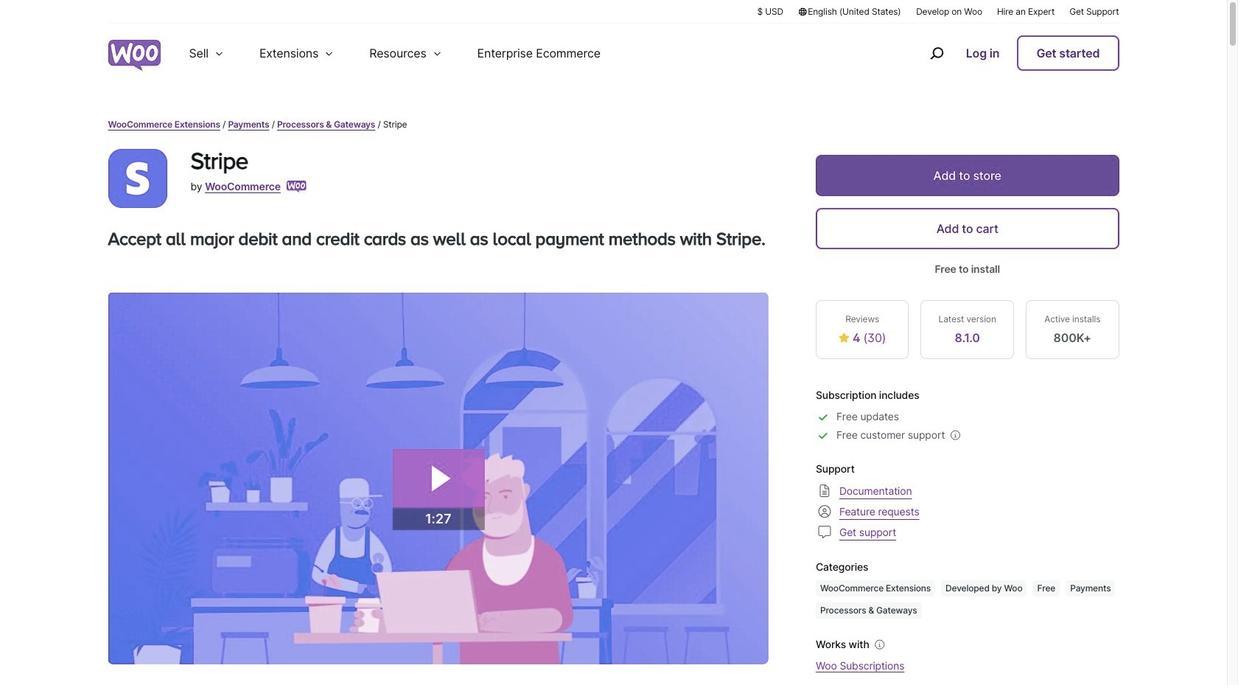 Task type: locate. For each thing, give the bounding box(es) containing it.
message image
[[816, 523, 834, 541]]

breadcrumb element
[[108, 118, 1120, 131]]

circle user image
[[816, 503, 834, 520]]

service navigation menu element
[[899, 29, 1120, 77]]

product icon image
[[108, 149, 167, 208]]

circle info image
[[873, 637, 888, 652]]



Task type: describe. For each thing, give the bounding box(es) containing it.
developed by woocommerce image
[[287, 181, 307, 192]]

search image
[[925, 41, 949, 65]]

file lines image
[[816, 482, 834, 500]]



Task type: vqa. For each thing, say whether or not it's contained in the screenshot.
SEARCH 'Image'
yes



